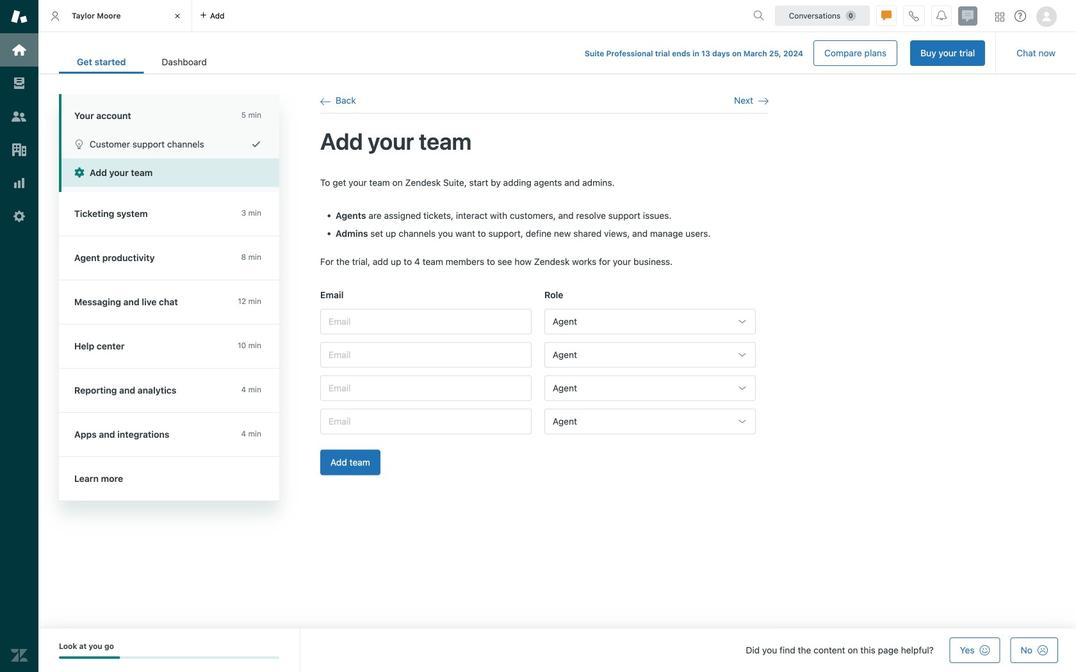 Task type: describe. For each thing, give the bounding box(es) containing it.
4 email field from the top
[[320, 409, 532, 435]]

notifications image
[[937, 11, 947, 21]]

organizations image
[[11, 142, 28, 158]]

content-title region
[[320, 126, 769, 156]]

get started image
[[11, 42, 28, 58]]

get help image
[[1015, 10, 1027, 22]]

zendesk products image
[[996, 12, 1005, 21]]

main element
[[0, 0, 38, 673]]

close image
[[171, 10, 184, 22]]

2 email field from the top
[[320, 342, 532, 368]]



Task type: locate. For each thing, give the bounding box(es) containing it.
tab
[[38, 0, 192, 32], [144, 50, 225, 74]]

progress bar image
[[59, 657, 120, 660]]

region
[[320, 177, 769, 491]]

March 25, 2024 text field
[[744, 49, 804, 58]]

reporting image
[[11, 175, 28, 192]]

0 vertical spatial tab
[[38, 0, 192, 32]]

admin image
[[11, 208, 28, 225]]

footer
[[38, 629, 1077, 673]]

customers image
[[11, 108, 28, 125]]

views image
[[11, 75, 28, 92]]

1 vertical spatial tab
[[144, 50, 225, 74]]

tab list
[[59, 50, 225, 74]]

3 email field from the top
[[320, 376, 532, 401]]

progress-bar progress bar
[[59, 657, 279, 660]]

zendesk support image
[[11, 8, 28, 25]]

button displays agent's chat status as away. image
[[882, 11, 892, 21]]

1 email field from the top
[[320, 309, 532, 335]]

Email field
[[320, 309, 532, 335], [320, 342, 532, 368], [320, 376, 532, 401], [320, 409, 532, 435]]

tabs tab list
[[38, 0, 748, 32]]

zendesk image
[[11, 648, 28, 664]]

heading
[[59, 94, 279, 130]]

zendesk chat image
[[959, 6, 978, 26]]



Task type: vqa. For each thing, say whether or not it's contained in the screenshot.
'Example Of Conversation Inside Of Messaging And The Customer Is Asking The Agent About Changing The Size Of The Retail Order.' image
no



